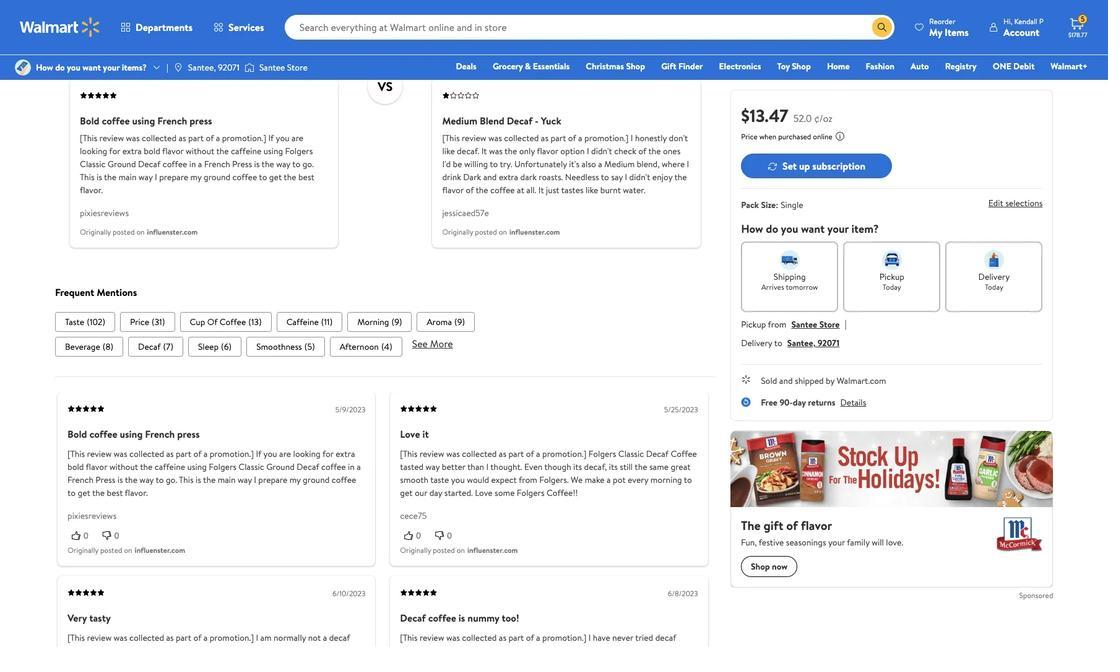 Task type: describe. For each thing, give the bounding box(es) containing it.
(6)
[[221, 341, 232, 353]]

pack
[[741, 199, 759, 211]]

vs
[[378, 78, 393, 95]]

see more
[[412, 337, 453, 351]]

| inside "pickup from santee store | delivery to santee, 92071"
[[845, 317, 847, 331]]

get inside bold coffee using french press [this review was collected as part of a promotion.] if you are looking for extra bold flavor without the caffeine using folgers classic ground decaf coffee in a french press is the way to go. this is the main way i prepare my ground coffee to get the best flavor.
[[269, 171, 282, 183]]

collected inside medium blend decaf - yuck [this review was collected as part of a promotion.] i honestly don't like decaf. it was the only flavor option i didn't check of the ones i'd be willing to try. unfortunately it's also a medium blend, where i drink dark and extra dark roasts. needless to say i didn't enjoy the flavor of the coffee at all. it just tastes like burnt water.
[[504, 132, 539, 144]]

option
[[561, 145, 585, 157]]

have inside [this review was collected as part of a promotion.] i am normally not a decaf coffee drinker. i have been trying to cut back on my caffeine though. this ma
[[129, 645, 146, 647]]

i inside [this review was collected as part of a promotion.] if you are looking for extra bold flavor without the caffeine using folgers classic ground decaf coffee in a french press is the way to go. this is the main way i prepare my ground coffee to get the best flavor.
[[254, 474, 256, 486]]

bold coffee using french press
[[68, 428, 200, 441]]

decaf.
[[457, 145, 480, 157]]

extra inside [this review was collected as part of a promotion.] if you are looking for extra bold flavor without the caffeine using folgers classic ground decaf coffee in a french press is the way to go. this is the main way i prepare my ground coffee to get the best flavor.
[[336, 448, 355, 460]]

classic inside [this review was collected as part of a promotion.] if you are looking for extra bold flavor without the caffeine using folgers classic ground decaf coffee in a french press is the way to go. this is the main way i prepare my ground coffee to get the best flavor.
[[239, 461, 264, 473]]

92071 inside "pickup from santee store | delivery to santee, 92071"
[[818, 337, 840, 349]]

jessicaed57e
[[442, 207, 489, 219]]

pickup for pickup from santee store | delivery to santee, 92071
[[741, 318, 766, 331]]

coffee inside [this review was collected as part of a promotion.] i have never tried decaf coffe. i know. coffee drinker and hasn't tried it? guilty! but i'm glad i got thi
[[452, 645, 478, 647]]

list item containing price
[[120, 312, 175, 332]]

this inside [this review was collected as part of a promotion.] i am normally not a decaf coffee drinker. i have been trying to cut back on my caffeine though. this ma
[[324, 645, 339, 647]]

drinker.
[[94, 645, 122, 647]]

collected inside bold coffee using french press [this review was collected as part of a promotion.] if you are looking for extra bold flavor without the caffeine using folgers classic ground decaf coffee in a french press is the way to go. this is the main way i prepare my ground coffee to get the best flavor.
[[142, 132, 177, 144]]

5/9/2023
[[336, 405, 366, 415]]

flavor. inside [this review was collected as part of a promotion.] if you are looking for extra bold flavor without the caffeine using folgers classic ground decaf coffee in a french press is the way to go. this is the main way i prepare my ground coffee to get the best flavor.
[[125, 487, 148, 499]]

never
[[613, 632, 634, 644]]

auto
[[911, 60, 929, 72]]

0 horizontal spatial coffee
[[220, 316, 246, 328]]

you inside [this review was collected as part of a promotion.] if you are looking for extra bold flavor without the caffeine using folgers classic ground decaf coffee in a french press is the way to go. this is the main way i prepare my ground coffee to get the best flavor.
[[264, 448, 277, 460]]

[this for decaf coffee is nummy too!
[[400, 632, 418, 644]]

love it
[[400, 428, 429, 441]]

extra inside bold coffee using french press [this review was collected as part of a promotion.] if you are looking for extra bold flavor without the caffeine using folgers classic ground decaf coffee in a french press is the way to go. this is the main way i prepare my ground coffee to get the best flavor.
[[122, 145, 142, 157]]

[this for very tasty
[[68, 632, 85, 644]]

(5)
[[305, 341, 315, 353]]

decaf coffee is nummy too!
[[400, 611, 520, 625]]

review inside bold coffee using french press [this review was collected as part of a promotion.] if you are looking for extra bold flavor without the caffeine using folgers classic ground decaf coffee in a french press is the way to go. this is the main way i prepare my ground coffee to get the best flavor.
[[99, 132, 124, 144]]

review inside [this review was collected as part of a promotion.] i have never tried decaf coffe. i know. coffee drinker and hasn't tried it? guilty! but i'm glad i got thi
[[420, 632, 444, 644]]

folgers inside [this review was collected as part of a promotion.] if you are looking for extra bold flavor without the caffeine using folgers classic ground decaf coffee in a french press is the way to go. this is the main way i prepare my ground coffee to get the best flavor.
[[209, 461, 237, 473]]

(11)
[[321, 316, 333, 328]]

taste
[[431, 474, 449, 486]]

store inside "pickup from santee store | delivery to santee, 92071"
[[819, 318, 840, 331]]

coffee inside [this review was collected as part of a promotion.] folgers classic decaf coffee tasted way better than i thought. even though its decaf, its still the same great smooth taste you would expect from folgers. we make a pot every morning to get our day started. love some folgers coffee!!
[[671, 448, 697, 460]]

flavor inside bold coffee using french press [this review was collected as part of a promotion.] if you are looking for extra bold flavor without the caffeine using folgers classic ground decaf coffee in a french press is the way to go. this is the main way i prepare my ground coffee to get the best flavor.
[[162, 145, 184, 157]]

decaf inside [this review was collected as part of a promotion.] folgers classic decaf coffee tasted way better than i thought. even though its decaf, its still the same great smooth taste you would expect from folgers. we make a pot every morning to get our day started. love some folgers coffee!!
[[646, 448, 669, 460]]

caffeine inside bold coffee using french press [this review was collected as part of a promotion.] if you are looking for extra bold flavor without the caffeine using folgers classic ground decaf coffee in a french press is the way to go. this is the main way i prepare my ground coffee to get the best flavor.
[[231, 145, 262, 157]]

cece75
[[400, 510, 427, 522]]

bold inside bold coffee using french press [this review was collected as part of a promotion.] if you are looking for extra bold flavor without the caffeine using folgers classic ground decaf coffee in a french press is the way to go. this is the main way i prepare my ground coffee to get the best flavor.
[[144, 145, 160, 157]]

be
[[453, 158, 462, 170]]

part for decaf coffee is nummy too!
[[509, 632, 524, 644]]

review inside medium blend decaf - yuck [this review was collected as part of a promotion.] i honestly don't like decaf. it was the only flavor option i didn't check of the ones i'd be willing to try. unfortunately it's also a medium blend, where i drink dark and extra dark roasts. needless to say i didn't enjoy the flavor of the coffee at all. it just tastes like burnt water.
[[462, 132, 487, 144]]

tomorrow
[[786, 282, 818, 292]]

0 vertical spatial pixiesreviews
[[80, 207, 129, 219]]

medium blend decaf - yuck [this review was collected as part of a promotion.] i honestly don't like decaf. it was the only flavor option i didn't check of the ones i'd be willing to try. unfortunately it's also a medium blend, where i drink dark and extra dark roasts. needless to say i didn't enjoy the flavor of the coffee at all. it just tastes like burnt water.
[[442, 114, 690, 196]]

registry
[[946, 60, 977, 72]]

caffeine inside [this review was collected as part of a promotion.] i am normally not a decaf coffee drinker. i have been trying to cut back on my caffeine though. this ma
[[262, 645, 292, 647]]

services
[[229, 20, 264, 34]]

even
[[525, 461, 543, 473]]

edit selections
[[989, 197, 1043, 210]]

from inside "pickup from santee store | delivery to santee, 92071"
[[768, 318, 787, 331]]

day inside [this review was collected as part of a promotion.] folgers classic decaf coffee tasted way better than i thought. even though its decaf, its still the same great smooth taste you would expect from folgers. we make a pot every morning to get our day started. love some folgers coffee!!
[[430, 487, 443, 499]]

looking inside bold coffee using french press [this review was collected as part of a promotion.] if you are looking for extra bold flavor without the caffeine using folgers classic ground decaf coffee in a french press is the way to go. this is the main way i prepare my ground coffee to get the best flavor.
[[80, 145, 107, 157]]

(31)
[[152, 316, 165, 328]]

want for item?
[[801, 221, 825, 237]]

decaf inside [this review was collected as part of a promotion.] if you are looking for extra bold flavor without the caffeine using folgers classic ground decaf coffee in a french press is the way to go. this is the main way i prepare my ground coffee to get the best flavor.
[[297, 461, 319, 473]]

in inside bold coffee using french press [this review was collected as part of a promotion.] if you are looking for extra bold flavor without the caffeine using folgers classic ground decaf coffee in a french press is the way to go. this is the main way i prepare my ground coffee to get the best flavor.
[[189, 158, 196, 170]]

main inside [this review was collected as part of a promotion.] if you are looking for extra bold flavor without the caffeine using folgers classic ground decaf coffee in a french press is the way to go. this is the main way i prepare my ground coffee to get the best flavor.
[[218, 474, 236, 486]]

tasty
[[89, 611, 111, 625]]

positive
[[127, 43, 161, 56]]

0 horizontal spatial didn't
[[592, 145, 613, 157]]

ground inside bold coffee using french press [this review was collected as part of a promotion.] if you are looking for extra bold flavor without the caffeine using folgers classic ground decaf coffee in a french press is the way to go. this is the main way i prepare my ground coffee to get the best flavor.
[[108, 158, 136, 170]]

don't
[[669, 132, 688, 144]]

1 vertical spatial and
[[779, 375, 793, 387]]

of inside [this review was collected as part of a promotion.] i have never tried decaf coffe. i know. coffee drinker and hasn't tried it? guilty! but i'm glad i got thi
[[526, 632, 534, 644]]

toy
[[778, 60, 790, 72]]

was inside [this review was collected as part of a promotion.] i have never tried decaf coffe. i know. coffee drinker and hasn't tried it? guilty! but i'm glad i got thi
[[446, 632, 460, 644]]

mentions
[[97, 286, 137, 299]]

and inside [this review was collected as part of a promotion.] i have never tried decaf coffe. i know. coffee drinker and hasn't tried it? guilty! but i'm glad i got thi
[[509, 645, 522, 647]]

2 0 from the left
[[114, 531, 119, 541]]

glad
[[641, 645, 656, 647]]

i inside [this review was collected as part of a promotion.] folgers classic decaf coffee tasted way better than i thought. even though its decaf, its still the same great smooth taste you would expect from folgers. we make a pot every morning to get our day started. love some folgers coffee!!
[[486, 461, 489, 473]]

santee, 92071
[[188, 61, 240, 74]]

best inside bold coffee using french press [this review was collected as part of a promotion.] if you are looking for extra bold flavor without the caffeine using folgers classic ground decaf coffee in a french press is the way to go. this is the main way i prepare my ground coffee to get the best flavor.
[[298, 171, 315, 183]]

0 horizontal spatial love
[[400, 428, 420, 441]]

departments
[[136, 20, 193, 34]]

flavor. inside bold coffee using french press [this review was collected as part of a promotion.] if you are looking for extra bold flavor without the caffeine using folgers classic ground decaf coffee in a french press is the way to go. this is the main way i prepare my ground coffee to get the best flavor.
[[80, 184, 103, 196]]

of inside [this review was collected as part of a promotion.] i am normally not a decaf coffee drinker. i have been trying to cut back on my caffeine though. this ma
[[193, 632, 202, 644]]

as inside bold coffee using french press [this review was collected as part of a promotion.] if you are looking for extra bold flavor without the caffeine using folgers classic ground decaf coffee in a french press is the way to go. this is the main way i prepare my ground coffee to get the best flavor.
[[179, 132, 186, 144]]

0 vertical spatial 92071
[[218, 61, 240, 74]]

santee store button
[[792, 318, 840, 331]]

are inside [this review was collected as part of a promotion.] if you are looking for extra bold flavor without the caffeine using folgers classic ground decaf coffee in a french press is the way to go. this is the main way i prepare my ground coffee to get the best flavor.
[[279, 448, 291, 460]]

fashion
[[866, 60, 895, 72]]

coffee!!
[[547, 487, 578, 499]]

to inside [this review was collected as part of a promotion.] i am normally not a decaf coffee drinker. i have been trying to cut back on my caffeine though. this ma
[[193, 645, 201, 647]]

1 horizontal spatial it
[[539, 184, 544, 196]]

folgers inside bold coffee using french press [this review was collected as part of a promotion.] if you are looking for extra bold flavor without the caffeine using folgers classic ground decaf coffee in a french press is the way to go. this is the main way i prepare my ground coffee to get the best flavor.
[[285, 145, 313, 157]]

1 vertical spatial medium
[[605, 158, 635, 170]]

list item containing taste
[[55, 312, 115, 332]]

walmart+
[[1051, 60, 1088, 72]]

walmart image
[[20, 17, 100, 37]]

this inside bold coffee using french press [this review was collected as part of a promotion.] if you are looking for extra bold flavor without the caffeine using folgers classic ground decaf coffee in a french press is the way to go. this is the main way i prepare my ground coffee to get the best flavor.
[[80, 171, 94, 183]]

morning
[[651, 474, 682, 486]]

0 vertical spatial santee
[[259, 61, 285, 74]]

list item containing beverage
[[55, 337, 123, 357]]

burnt
[[601, 184, 621, 196]]

classic inside bold coffee using french press [this review was collected as part of a promotion.] if you are looking for extra bold flavor without the caffeine using folgers classic ground decaf coffee in a french press is the way to go. this is the main way i prepare my ground coffee to get the best flavor.
[[80, 158, 106, 170]]

1 vertical spatial tried
[[548, 645, 566, 647]]

1 horizontal spatial like
[[586, 184, 599, 196]]

[this for bold coffee using french press
[[68, 448, 85, 460]]

0 vertical spatial delivery
[[979, 271, 1010, 283]]

would
[[467, 474, 489, 486]]

0 vertical spatial day
[[793, 396, 806, 409]]

i inside bold coffee using french press [this review was collected as part of a promotion.] if you are looking for extra bold flavor without the caffeine using folgers classic ground decaf coffee in a french press is the way to go. this is the main way i prepare my ground coffee to get the best flavor.
[[155, 171, 157, 183]]

list item containing decaf
[[128, 337, 183, 357]]

taste (102)
[[65, 316, 105, 328]]

best inside [this review was collected as part of a promotion.] if you are looking for extra bold flavor without the caffeine using folgers classic ground decaf coffee in a french press is the way to go. this is the main way i prepare my ground coffee to get the best flavor.
[[107, 487, 123, 499]]

[this inside medium blend decaf - yuck [this review was collected as part of a promotion.] i honestly don't like decaf. it was the only flavor option i didn't check of the ones i'd be willing to try. unfortunately it's also a medium blend, where i drink dark and extra dark roasts. needless to say i didn't enjoy the flavor of the coffee at all. it just tastes like burnt water.
[[442, 132, 460, 144]]

bold for bold coffee using french press
[[68, 428, 87, 441]]

coffee inside medium blend decaf - yuck [this review was collected as part of a promotion.] i honestly don't like decaf. it was the only flavor option i didn't check of the ones i'd be willing to try. unfortunately it's also a medium blend, where i drink dark and extra dark roasts. needless to say i didn't enjoy the flavor of the coffee at all. it just tastes like burnt water.
[[491, 184, 515, 196]]

willing
[[464, 158, 488, 170]]

most helpful positive review
[[70, 43, 191, 56]]

grocery
[[493, 60, 523, 72]]

sold
[[761, 375, 777, 387]]

items?
[[122, 61, 147, 74]]

as for decaf coffee is nummy too!
[[499, 632, 507, 644]]

it
[[423, 428, 429, 441]]

home link
[[822, 59, 856, 73]]

0 horizontal spatial store
[[287, 61, 308, 74]]

0 horizontal spatial |
[[167, 61, 168, 74]]

shop for toy shop
[[792, 60, 811, 72]]

hi,
[[1004, 16, 1013, 26]]

returns
[[808, 396, 836, 409]]

home
[[827, 60, 850, 72]]

1 horizontal spatial tried
[[636, 632, 654, 644]]

santee, 92071 button
[[787, 337, 840, 349]]

gift finder
[[662, 60, 703, 72]]

part for very tasty
[[176, 632, 191, 644]]

nummy
[[468, 611, 500, 625]]

part inside bold coffee using french press [this review was collected as part of a promotion.] if you are looking for extra bold flavor without the caffeine using folgers classic ground decaf coffee in a french press is the way to go. this is the main way i prepare my ground coffee to get the best flavor.
[[188, 132, 204, 144]]

grocery & essentials
[[493, 60, 570, 72]]

your for items?
[[103, 61, 120, 74]]

sleep (6)
[[198, 341, 232, 353]]

see
[[412, 337, 428, 351]]

my inside bold coffee using french press [this review was collected as part of a promotion.] if you are looking for extra bold flavor without the caffeine using folgers classic ground decaf coffee in a french press is the way to go. this is the main way i prepare my ground coffee to get the best flavor.
[[190, 171, 202, 183]]

am
[[260, 632, 272, 644]]

as for bold coffee using french press
[[166, 448, 174, 460]]

only
[[519, 145, 535, 157]]

part inside medium blend decaf - yuck [this review was collected as part of a promotion.] i honestly don't like decaf. it was the only flavor option i didn't check of the ones i'd be willing to try. unfortunately it's also a medium blend, where i drink dark and extra dark roasts. needless to say i didn't enjoy the flavor of the coffee at all. it just tastes like burnt water.
[[551, 132, 566, 144]]

gift finder link
[[656, 59, 709, 73]]

without inside bold coffee using french press [this review was collected as part of a promotion.] if you are looking for extra bold flavor without the caffeine using folgers classic ground decaf coffee in a french press is the way to go. this is the main way i prepare my ground coffee to get the best flavor.
[[186, 145, 215, 157]]

it's
[[569, 158, 580, 170]]

more
[[430, 337, 453, 351]]

price when purchased online
[[741, 131, 833, 142]]

cup
[[190, 316, 205, 328]]

decaf (7)
[[138, 341, 173, 353]]

pickup from santee store | delivery to santee, 92071
[[741, 317, 847, 349]]

collected for love it
[[462, 448, 497, 460]]

single
[[781, 199, 803, 211]]

caffeine inside [this review was collected as part of a promotion.] if you are looking for extra bold flavor without the caffeine using folgers classic ground decaf coffee in a french press is the way to go. this is the main way i prepare my ground coffee to get the best flavor.
[[155, 461, 185, 473]]

collected for bold coffee using french press
[[129, 448, 164, 460]]

list item containing morning
[[348, 312, 412, 332]]

(7)
[[163, 341, 173, 353]]

christmas shop
[[586, 60, 645, 72]]

0 horizontal spatial it
[[482, 145, 487, 157]]

see more list
[[55, 337, 716, 357]]

and inside medium blend decaf - yuck [this review was collected as part of a promotion.] i honestly don't like decaf. it was the only flavor option i didn't check of the ones i'd be willing to try. unfortunately it's also a medium blend, where i drink dark and extra dark roasts. needless to say i didn't enjoy the flavor of the coffee at all. it just tastes like burnt water.
[[484, 171, 497, 183]]

bold for bold coffee using french press [this review was collected as part of a promotion.] if you are looking for extra bold flavor without the caffeine using folgers classic ground decaf coffee in a french press is the way to go. this is the main way i prepare my ground coffee to get the best flavor.
[[80, 114, 99, 127]]

morning
[[358, 316, 389, 328]]

review inside [this review was collected as part of a promotion.] if you are looking for extra bold flavor without the caffeine using folgers classic ground decaf coffee in a french press is the way to go. this is the main way i prepare my ground coffee to get the best flavor.
[[87, 448, 112, 460]]

electronics link
[[714, 59, 767, 73]]

know.
[[429, 645, 450, 647]]

morning (9)
[[358, 316, 402, 328]]

1 vertical spatial pixiesreviews
[[68, 510, 117, 522]]

$13.47 52.0 ¢/oz
[[741, 103, 833, 128]]

trying
[[168, 645, 191, 647]]

press for bold coffee using french press [this review was collected as part of a promotion.] if you are looking for extra bold flavor without the caffeine using folgers classic ground decaf coffee in a french press is the way to go. this is the main way i prepare my ground coffee to get the best flavor.
[[190, 114, 212, 127]]

prepare inside [this review was collected as part of a promotion.] if you are looking for extra bold flavor without the caffeine using folgers classic ground decaf coffee in a french press is the way to go. this is the main way i prepare my ground coffee to get the best flavor.
[[258, 474, 288, 486]]

extra inside medium blend decaf - yuck [this review was collected as part of a promotion.] i honestly don't like decaf. it was the only flavor option i didn't check of the ones i'd be willing to try. unfortunately it's also a medium blend, where i drink dark and extra dark roasts. needless to say i didn't enjoy the flavor of the coffee at all. it just tastes like burnt water.
[[499, 171, 519, 183]]

[this for love it
[[400, 448, 418, 460]]

all.
[[527, 184, 537, 196]]

part for bold coffee using french press
[[176, 448, 191, 460]]

0 horizontal spatial like
[[442, 145, 455, 157]]

account
[[1004, 25, 1040, 39]]

decaf inside [this review was collected as part of a promotion.] i have never tried decaf coffe. i know. coffee drinker and hasn't tried it? guilty! but i'm glad i got thi
[[656, 632, 677, 644]]

online
[[813, 131, 833, 142]]

been
[[148, 645, 167, 647]]

very tasty
[[68, 611, 111, 625]]

shop for christmas shop
[[626, 60, 645, 72]]

want for items?
[[83, 61, 101, 74]]

5/25/2023
[[664, 405, 698, 415]]

4 0 button from the left
[[431, 530, 462, 542]]

bold inside [this review was collected as part of a promotion.] if you are looking for extra bold flavor without the caffeine using folgers classic ground decaf coffee in a french press is the way to go. this is the main way i prepare my ground coffee to get the best flavor.
[[68, 461, 84, 473]]

Search search field
[[285, 15, 895, 40]]

of inside [this review was collected as part of a promotion.] folgers classic decaf coffee tasted way better than i thought. even though its decaf, its still the same great smooth taste you would expect from folgers. we make a pot every morning to get our day started. love some folgers coffee!!
[[526, 448, 534, 460]]

90-
[[780, 396, 793, 409]]

arrives
[[761, 282, 784, 292]]

looking inside [this review was collected as part of a promotion.] if you are looking for extra bold flavor without the caffeine using folgers classic ground decaf coffee in a french press is the way to go. this is the main way i prepare my ground coffee to get the best flavor.
[[293, 448, 321, 460]]

how for how do you want your items?
[[36, 61, 53, 74]]

how do you want your item?
[[741, 221, 879, 237]]

items
[[945, 25, 969, 39]]

my inside [this review was collected as part of a promotion.] i am normally not a decaf coffee drinker. i have been trying to cut back on my caffeine though. this ma
[[248, 645, 260, 647]]

most for most helpful positive review
[[70, 43, 92, 56]]

main inside bold coffee using french press [this review was collected as part of a promotion.] if you are looking for extra bold flavor without the caffeine using folgers classic ground decaf coffee in a french press is the way to go. this is the main way i prepare my ground coffee to get the best flavor.
[[119, 171, 137, 183]]

classic inside [this review was collected as part of a promotion.] folgers classic decaf coffee tasted way better than i thought. even though its decaf, its still the same great smooth taste you would expect from folgers. we make a pot every morning to get our day started. love some folgers coffee!!
[[619, 448, 644, 460]]

from inside [this review was collected as part of a promotion.] folgers classic decaf coffee tasted way better than i thought. even though its decaf, its still the same great smooth taste you would expect from folgers. we make a pot every morning to get our day started. love some folgers coffee!!
[[519, 474, 537, 486]]

bold coffee using french press [this review was collected as part of a promotion.] if you are looking for extra bold flavor without the caffeine using folgers classic ground decaf coffee in a french press is the way to go. this is the main way i prepare my ground coffee to get the best flavor.
[[80, 114, 315, 196]]

guilty!
[[580, 645, 610, 647]]

as for very tasty
[[166, 632, 174, 644]]

4 0 from the left
[[447, 531, 452, 541]]

are inside bold coffee using french press [this review was collected as part of a promotion.] if you are looking for extra bold flavor without the caffeine using folgers classic ground decaf coffee in a french press is the way to go. this is the main way i prepare my ground coffee to get the best flavor.
[[292, 132, 304, 144]]



Task type: locate. For each thing, give the bounding box(es) containing it.
part
[[188, 132, 204, 144], [551, 132, 566, 144], [176, 448, 191, 460], [509, 448, 524, 460], [176, 632, 191, 644], [509, 632, 524, 644]]

using inside [this review was collected as part of a promotion.] if you are looking for extra bold flavor without the caffeine using folgers classic ground decaf coffee in a french press is the way to go. this is the main way i prepare my ground coffee to get the best flavor.
[[187, 461, 207, 473]]

reorder
[[930, 16, 956, 26]]

blend,
[[637, 158, 660, 170]]

1 vertical spatial press
[[177, 428, 200, 441]]

decaf inside see more list
[[138, 341, 161, 353]]

to inside "pickup from santee store | delivery to santee, 92071"
[[774, 337, 782, 349]]

1 vertical spatial for
[[323, 448, 334, 460]]

0 vertical spatial press
[[232, 158, 252, 170]]

1 vertical spatial in
[[348, 461, 355, 473]]

sponsored
[[1019, 590, 1054, 601]]

1 horizontal spatial best
[[298, 171, 315, 183]]

shipped
[[795, 375, 824, 387]]

folgers.
[[540, 474, 569, 486]]

day down "taste"
[[430, 487, 443, 499]]

0 vertical spatial want
[[83, 61, 101, 74]]

0 horizontal spatial price
[[130, 316, 149, 328]]

coffee right of on the left
[[220, 316, 246, 328]]

set up subscription button
[[741, 154, 892, 178]]

decaf,
[[584, 461, 607, 473]]

ground inside [this review was collected as part of a promotion.] if you are looking for extra bold flavor without the caffeine using folgers classic ground decaf coffee in a french press is the way to go. this is the main way i prepare my ground coffee to get the best flavor.
[[303, 474, 330, 486]]

1 vertical spatial looking
[[293, 448, 321, 460]]

way
[[276, 158, 291, 170], [139, 171, 153, 183], [426, 461, 440, 473], [140, 474, 154, 486], [238, 474, 252, 486]]

1 horizontal spatial and
[[509, 645, 522, 647]]

most up deals link
[[433, 43, 454, 56]]

collected for very tasty
[[129, 632, 164, 644]]

collected inside [this review was collected as part of a promotion.] i am normally not a decaf coffee drinker. i have been trying to cut back on my caffeine though. this ma
[[129, 632, 164, 644]]

its up we
[[574, 461, 582, 473]]

list item down of on the left
[[188, 337, 242, 357]]

1 horizontal spatial love
[[475, 487, 493, 499]]

on inside [this review was collected as part of a promotion.] i am normally not a decaf coffee drinker. i have been trying to cut back on my caffeine though. this ma
[[237, 645, 246, 647]]

1 its from the left
[[574, 461, 582, 473]]

list item up beverage
[[55, 312, 115, 332]]

0 horizontal spatial do
[[55, 61, 65, 74]]

1 vertical spatial do
[[766, 221, 778, 237]]

decaf inside [this review was collected as part of a promotion.] i am normally not a decaf coffee drinker. i have been trying to cut back on my caffeine though. this ma
[[329, 632, 350, 644]]

finder
[[679, 60, 703, 72]]

helpful
[[94, 43, 125, 56], [457, 43, 487, 56]]

debit
[[1014, 60, 1035, 72]]

| right santee store button
[[845, 317, 847, 331]]

delivery down intent image for delivery
[[979, 271, 1010, 283]]

0 button
[[68, 530, 98, 542], [98, 530, 129, 542], [400, 530, 431, 542], [431, 530, 462, 542]]

and right "dark"
[[484, 171, 497, 183]]

0 horizontal spatial bold
[[68, 461, 84, 473]]

2 horizontal spatial classic
[[619, 448, 644, 460]]

1 horizontal spatial from
[[768, 318, 787, 331]]

reorder my items
[[930, 16, 969, 39]]

1 horizontal spatial are
[[292, 132, 304, 144]]

get inside [this review was collected as part of a promotion.] if you are looking for extra bold flavor without the caffeine using folgers classic ground decaf coffee in a french press is the way to go. this is the main way i prepare my ground coffee to get the best flavor.
[[78, 487, 90, 499]]

today down intent image for delivery
[[985, 282, 1004, 292]]

love down 'would' in the left bottom of the page
[[475, 487, 493, 499]]

1 vertical spatial from
[[519, 474, 537, 486]]

2 horizontal spatial and
[[779, 375, 793, 387]]

promotion.] inside medium blend decaf - yuck [this review was collected as part of a promotion.] i honestly don't like decaf. it was the only flavor option i didn't check of the ones i'd be willing to try. unfortunately it's also a medium blend, where i drink dark and extra dark roasts. needless to say i didn't enjoy the flavor of the coffee at all. it just tastes like burnt water.
[[585, 132, 629, 144]]

was inside [this review was collected as part of a promotion.] i am normally not a decaf coffee drinker. i have been trying to cut back on my caffeine though. this ma
[[114, 632, 127, 644]]

0 horizontal spatial its
[[574, 461, 582, 473]]

collected for decaf coffee is nummy too!
[[462, 632, 497, 644]]

selections
[[1006, 197, 1043, 210]]

1 horizontal spatial medium
[[605, 158, 635, 170]]

list
[[55, 312, 716, 332]]

say
[[611, 171, 623, 183]]

as for love it
[[499, 448, 507, 460]]

0 horizontal spatial my
[[190, 171, 202, 183]]

not
[[308, 632, 321, 644]]

0 horizontal spatial for
[[109, 145, 120, 157]]

price left (31)
[[130, 316, 149, 328]]

of inside bold coffee using french press [this review was collected as part of a promotion.] if you are looking for extra bold flavor without the caffeine using folgers classic ground decaf coffee in a french press is the way to go. this is the main way i prepare my ground coffee to get the best flavor.
[[206, 132, 214, 144]]

list item containing sleep
[[188, 337, 242, 357]]

details button
[[840, 396, 866, 409]]

1 horizontal spatial shop
[[792, 60, 811, 72]]

0 horizontal spatial how
[[36, 61, 53, 74]]

delivery today
[[979, 271, 1010, 292]]

didn't
[[592, 145, 613, 157], [630, 171, 651, 183]]

1 horizontal spatial extra
[[336, 448, 355, 460]]

1 horizontal spatial pickup
[[880, 271, 905, 283]]

intent image for shipping image
[[780, 250, 800, 270]]

didn't up the also
[[592, 145, 613, 157]]

0 vertical spatial this
[[80, 171, 94, 183]]

today down intent image for pickup
[[883, 282, 901, 292]]

part inside [this review was collected as part of a promotion.] i have never tried decaf coffe. i know. coffee drinker and hasn't tried it? guilty! but i'm glad i got thi
[[509, 632, 524, 644]]

delivery inside "pickup from santee store | delivery to santee, 92071"
[[741, 337, 772, 349]]

3 0 from the left
[[416, 531, 421, 541]]

pickup down arrives
[[741, 318, 766, 331]]

decaf inside bold coffee using french press [this review was collected as part of a promotion.] if you are looking for extra bold flavor without the caffeine using folgers classic ground decaf coffee in a french press is the way to go. this is the main way i prepare my ground coffee to get the best flavor.
[[138, 158, 161, 170]]

sold and shipped by walmart.com
[[761, 375, 886, 387]]

 image for santee, 92071
[[173, 63, 183, 72]]

french
[[158, 114, 187, 127], [204, 158, 230, 170], [145, 428, 175, 441], [68, 474, 94, 486]]

1 horizontal spatial classic
[[239, 461, 264, 473]]

tried up glad
[[636, 632, 654, 644]]

santee up santee, 92071 button
[[792, 318, 817, 331]]

the inside [this review was collected as part of a promotion.] folgers classic decaf coffee tasted way better than i thought. even though its decaf, its still the same great smooth taste you would expect from folgers. we make a pot every morning to get our day started. love some folgers coffee!!
[[635, 461, 648, 473]]

0 vertical spatial medium
[[442, 114, 478, 127]]

0 vertical spatial bold
[[80, 114, 99, 127]]

0 vertical spatial looking
[[80, 145, 107, 157]]

1 horizontal spatial helpful
[[457, 43, 487, 56]]

from
[[768, 318, 787, 331], [519, 474, 537, 486]]

most for most helpful negative review
[[433, 43, 454, 56]]

1 vertical spatial store
[[819, 318, 840, 331]]

departments button
[[110, 12, 203, 42]]

0 horizontal spatial delivery
[[741, 337, 772, 349]]

0 horizontal spatial are
[[279, 448, 291, 460]]

1 horizontal spatial your
[[827, 221, 849, 237]]

list item up see more list
[[348, 312, 412, 332]]

1 helpful from the left
[[94, 43, 125, 56]]

and right the sold
[[779, 375, 793, 387]]

0 horizontal spatial if
[[256, 448, 262, 460]]

honestly
[[635, 132, 667, 144]]

medium up decaf.
[[442, 114, 478, 127]]

pickup down intent image for pickup
[[880, 271, 905, 283]]

do down walmart image
[[55, 61, 65, 74]]

santee down services on the top left
[[259, 61, 285, 74]]

delivery up the sold
[[741, 337, 772, 349]]

0 horizontal spatial your
[[103, 61, 120, 74]]

free 90-day returns details
[[761, 396, 866, 409]]

1 vertical spatial caffeine
[[155, 461, 185, 473]]

of inside [this review was collected as part of a promotion.] if you are looking for extra bold flavor without the caffeine using folgers classic ground decaf coffee in a french press is the way to go. this is the main way i prepare my ground coffee to get the best flavor.
[[193, 448, 202, 460]]

[this inside [this review was collected as part of a promotion.] i am normally not a decaf coffee drinker. i have been trying to cut back on my caffeine though. this ma
[[68, 632, 85, 644]]

1 horizontal spatial most
[[433, 43, 454, 56]]

in inside [this review was collected as part of a promotion.] if you are looking for extra bold flavor without the caffeine using folgers classic ground decaf coffee in a french press is the way to go. this is the main way i prepare my ground coffee to get the best flavor.
[[348, 461, 355, 473]]

shipping
[[774, 271, 806, 283]]

flavor
[[162, 145, 184, 157], [537, 145, 559, 157], [442, 184, 464, 196], [86, 461, 107, 473]]

was inside [this review was collected as part of a promotion.] if you are looking for extra bold flavor without the caffeine using folgers classic ground decaf coffee in a french press is the way to go. this is the main way i prepare my ground coffee to get the best flavor.
[[114, 448, 127, 460]]

was inside bold coffee using french press [this review was collected as part of a promotion.] if you are looking for extra bold flavor without the caffeine using folgers classic ground decaf coffee in a french press is the way to go. this is the main way i prepare my ground coffee to get the best flavor.
[[126, 132, 140, 144]]

 image left the santee store
[[245, 61, 255, 74]]

services button
[[203, 12, 275, 42]]

list item containing aroma
[[417, 312, 475, 332]]

 image
[[245, 61, 255, 74], [173, 63, 183, 72]]

promotion.] for bold coffee using french press
[[210, 448, 254, 460]]

dark
[[521, 171, 537, 183]]

coffee
[[102, 114, 130, 127], [163, 158, 187, 170], [233, 171, 257, 183], [491, 184, 515, 196], [89, 428, 117, 441], [321, 461, 346, 473], [332, 474, 356, 486], [428, 611, 456, 625], [68, 645, 92, 647]]

unfortunately
[[515, 158, 567, 170]]

2 decaf from the left
[[656, 632, 677, 644]]

do down pack size : single
[[766, 221, 778, 237]]

if inside bold coffee using french press [this review was collected as part of a promotion.] if you are looking for extra bold flavor without the caffeine using folgers classic ground decaf coffee in a french press is the way to go. this is the main way i prepare my ground coffee to get the best flavor.
[[268, 132, 274, 144]]

1 horizontal spatial without
[[186, 145, 215, 157]]

1 today from the left
[[883, 282, 901, 292]]

promotion.] inside [this review was collected as part of a promotion.] i have never tried decaf coffe. i know. coffee drinker and hasn't tried it? guilty! but i'm glad i got thi
[[543, 632, 587, 644]]

0 vertical spatial do
[[55, 61, 65, 74]]

hasn't
[[524, 645, 546, 647]]

92071 down santee store button
[[818, 337, 840, 349]]

1 horizontal spatial how
[[741, 221, 763, 237]]

0 horizontal spatial helpful
[[94, 43, 125, 56]]

1 horizontal spatial flavor.
[[125, 487, 148, 499]]

beverage
[[65, 341, 100, 353]]

this
[[80, 171, 94, 183], [179, 474, 194, 486], [324, 645, 339, 647]]

aroma (9)
[[427, 316, 465, 328]]

2 (9) from the left
[[455, 316, 465, 328]]

it right all.
[[539, 184, 544, 196]]

[this inside [this review was collected as part of a promotion.] folgers classic decaf coffee tasted way better than i thought. even though its decaf, its still the same great smooth taste you would expect from folgers. we make a pot every morning to get our day started. love some folgers coffee!!
[[400, 448, 418, 460]]

have up guilty!
[[593, 632, 611, 644]]

decaf inside medium blend decaf - yuck [this review was collected as part of a promotion.] i honestly don't like decaf. it was the only flavor option i didn't check of the ones i'd be willing to try. unfortunately it's also a medium blend, where i drink dark and extra dark roasts. needless to say i didn't enjoy the flavor of the coffee at all. it just tastes like burnt water.
[[507, 114, 533, 127]]

cup of coffee (13)
[[190, 316, 262, 328]]

of
[[206, 132, 214, 144], [568, 132, 576, 144], [639, 145, 647, 157], [466, 184, 474, 196], [193, 448, 202, 460], [526, 448, 534, 460], [193, 632, 202, 644], [526, 632, 534, 644]]

 image
[[15, 59, 31, 76]]

your left item?
[[827, 221, 849, 237]]

list item down (31)
[[128, 337, 183, 357]]

thought.
[[491, 461, 522, 473]]

helpful for negative
[[457, 43, 487, 56]]

0 horizontal spatial from
[[519, 474, 537, 486]]

2 its from the left
[[609, 461, 618, 473]]

part for love it
[[509, 448, 524, 460]]

1 decaf from the left
[[329, 632, 350, 644]]

love inside [this review was collected as part of a promotion.] folgers classic decaf coffee tasted way better than i thought. even though its decaf, its still the same great smooth taste you would expect from folgers. we make a pot every morning to get our day started. love some folgers coffee!!
[[475, 487, 493, 499]]

a
[[216, 132, 220, 144], [579, 132, 583, 144], [198, 158, 202, 170], [598, 158, 603, 170], [204, 448, 208, 460], [536, 448, 540, 460], [357, 461, 361, 473], [607, 474, 611, 486], [204, 632, 208, 644], [323, 632, 327, 644], [536, 632, 540, 644]]

1 shop from the left
[[626, 60, 645, 72]]

[this review was collected as part of a promotion.] i am normally not a decaf coffee drinker. i have been trying to cut back on my caffeine though. this ma
[[68, 632, 363, 647]]

from down arrives
[[768, 318, 787, 331]]

2 0 button from the left
[[98, 530, 129, 542]]

92071 down services popup button
[[218, 61, 240, 74]]

review
[[163, 43, 191, 56], [529, 43, 557, 56], [99, 132, 124, 144], [462, 132, 487, 144], [87, 448, 112, 460], [420, 448, 444, 460], [87, 632, 112, 644], [420, 632, 444, 644]]

you inside bold coffee using french press [this review was collected as part of a promotion.] if you are looking for extra bold flavor without the caffeine using folgers classic ground decaf coffee in a french press is the way to go. this is the main way i prepare my ground coffee to get the best flavor.
[[276, 132, 290, 144]]

0 vertical spatial pickup
[[880, 271, 905, 283]]

extra
[[122, 145, 142, 157], [499, 171, 519, 183], [336, 448, 355, 460]]

0 horizontal spatial go.
[[166, 474, 177, 486]]

0 vertical spatial for
[[109, 145, 120, 157]]

1 most from the left
[[70, 43, 92, 56]]

coffee up great
[[671, 448, 697, 460]]

1 vertical spatial santee,
[[787, 337, 816, 349]]

0 horizontal spatial best
[[107, 487, 123, 499]]

[this review was collected as part of a promotion.] if you are looking for extra bold flavor without the caffeine using folgers classic ground decaf coffee in a french press is the way to go. this is the main way i prepare my ground coffee to get the best flavor.
[[68, 448, 361, 499]]

2 vertical spatial extra
[[336, 448, 355, 460]]

press for bold coffee using french press
[[177, 428, 200, 441]]

hi, kendall p account
[[1004, 16, 1044, 39]]

as inside [this review was collected as part of a promotion.] i have never tried decaf coffe. i know. coffee drinker and hasn't tried it? guilty! but i'm glad i got thi
[[499, 632, 507, 644]]

have left been
[[129, 645, 146, 647]]

 image for santee store
[[245, 61, 255, 74]]

0 vertical spatial have
[[593, 632, 611, 644]]

review inside [this review was collected as part of a promotion.] folgers classic decaf coffee tasted way better than i thought. even though its decaf, its still the same great smooth taste you would expect from folgers. we make a pot every morning to get our day started. love some folgers coffee!!
[[420, 448, 444, 460]]

0 horizontal spatial and
[[484, 171, 497, 183]]

1 vertical spatial main
[[218, 474, 236, 486]]

how do you want your items?
[[36, 61, 147, 74]]

list item down taste (102)
[[55, 337, 123, 357]]

registry link
[[940, 59, 983, 73]]

was inside [this review was collected as part of a promotion.] folgers classic decaf coffee tasted way better than i thought. even though its decaf, its still the same great smooth taste you would expect from folgers. we make a pot every morning to get our day started. love some folgers coffee!!
[[446, 448, 460, 460]]

list item up (6)
[[180, 312, 272, 332]]

to inside [this review was collected as part of a promotion.] folgers classic decaf coffee tasted way better than i thought. even though its decaf, its still the same great smooth taste you would expect from folgers. we make a pot every morning to get our day started. love some folgers coffee!!
[[684, 474, 692, 486]]

try.
[[500, 158, 513, 170]]

legal information image
[[835, 131, 845, 141]]

 image left santee, 92071
[[173, 63, 183, 72]]

1 vertical spatial it
[[539, 184, 544, 196]]

price left when
[[741, 131, 758, 142]]

¢/oz
[[814, 111, 833, 125]]

essentials
[[533, 60, 570, 72]]

still
[[620, 461, 633, 473]]

1 vertical spatial extra
[[499, 171, 519, 183]]

0 horizontal spatial in
[[189, 158, 196, 170]]

1 vertical spatial go.
[[166, 474, 177, 486]]

coffee right know.
[[452, 645, 478, 647]]

(9) right aroma
[[455, 316, 465, 328]]

2 horizontal spatial extra
[[499, 171, 519, 183]]

intent image for delivery image
[[984, 250, 1004, 270]]

how down walmart image
[[36, 61, 53, 74]]

2 today from the left
[[985, 282, 1004, 292]]

this inside [this review was collected as part of a promotion.] if you are looking for extra bold flavor without the caffeine using folgers classic ground decaf coffee in a french press is the way to go. this is the main way i prepare my ground coffee to get the best flavor.
[[179, 474, 194, 486]]

[this inside bold coffee using french press [this review was collected as part of a promotion.] if you are looking for extra bold flavor without the caffeine using folgers classic ground decaf coffee in a french press is the way to go. this is the main way i prepare my ground coffee to get the best flavor.
[[80, 132, 97, 144]]

2 vertical spatial coffee
[[452, 645, 478, 647]]

didn't up water.
[[630, 171, 651, 183]]

1 vertical spatial love
[[475, 487, 493, 499]]

price for price when purchased online
[[741, 131, 758, 142]]

| right items?
[[167, 61, 168, 74]]

2 shop from the left
[[792, 60, 811, 72]]

french inside [this review was collected as part of a promotion.] if you are looking for extra bold flavor without the caffeine using folgers classic ground decaf coffee in a french press is the way to go. this is the main way i prepare my ground coffee to get the best flavor.
[[68, 474, 94, 486]]

press inside [this review was collected as part of a promotion.] if you are looking for extra bold flavor without the caffeine using folgers classic ground decaf coffee in a french press is the way to go. this is the main way i prepare my ground coffee to get the best flavor.
[[96, 474, 115, 486]]

0 vertical spatial store
[[287, 61, 308, 74]]

list item up decaf (7)
[[120, 312, 175, 332]]

(9) for morning (9)
[[392, 316, 402, 328]]

bold inside bold coffee using french press [this review was collected as part of a promotion.] if you are looking for extra bold flavor without the caffeine using folgers classic ground decaf coffee in a french press is the way to go. this is the main way i prepare my ground coffee to get the best flavor.
[[80, 114, 99, 127]]

see more button
[[412, 337, 453, 351]]

(9) for aroma (9)
[[455, 316, 465, 328]]

though.
[[294, 645, 323, 647]]

if
[[268, 132, 274, 144], [256, 448, 262, 460]]

p
[[1040, 16, 1044, 26]]

from down even
[[519, 474, 537, 486]]

love
[[400, 428, 420, 441], [475, 487, 493, 499]]

beverage (8)
[[65, 341, 113, 353]]

if inside [this review was collected as part of a promotion.] if you are looking for extra bold flavor without the caffeine using folgers classic ground decaf coffee in a french press is the way to go. this is the main way i prepare my ground coffee to get the best flavor.
[[256, 448, 262, 460]]

santee inside "pickup from santee store | delivery to santee, 92071"
[[792, 318, 817, 331]]

smooth
[[400, 474, 429, 486]]

part inside [this review was collected as part of a promotion.] i am normally not a decaf coffee drinker. i have been trying to cut back on my caffeine though. this ma
[[176, 632, 191, 644]]

press up [this review was collected as part of a promotion.] if you are looking for extra bold flavor without the caffeine using folgers classic ground decaf coffee in a french press is the way to go. this is the main way i prepare my ground coffee to get the best flavor.
[[177, 428, 200, 441]]

decaf up got
[[656, 632, 677, 644]]

1 horizontal spatial for
[[323, 448, 334, 460]]

coffee inside [this review was collected as part of a promotion.] i am normally not a decaf coffee drinker. i have been trying to cut back on my caffeine though. this ma
[[68, 645, 92, 647]]

expect
[[491, 474, 517, 486]]

1 horizontal spatial 92071
[[818, 337, 840, 349]]

0 horizontal spatial most
[[70, 43, 92, 56]]

0 horizontal spatial want
[[83, 61, 101, 74]]

it up willing
[[482, 145, 487, 157]]

a inside [this review was collected as part of a promotion.] i have never tried decaf coffe. i know. coffee drinker and hasn't tried it? guilty! but i'm glad i got thi
[[536, 632, 540, 644]]

decaf right not
[[329, 632, 350, 644]]

santee, inside "pickup from santee store | delivery to santee, 92071"
[[787, 337, 816, 349]]

do
[[55, 61, 65, 74], [766, 221, 778, 237]]

want down single
[[801, 221, 825, 237]]

list item containing cup of coffee
[[180, 312, 272, 332]]

for inside [this review was collected as part of a promotion.] if you are looking for extra bold flavor without the caffeine using folgers classic ground decaf coffee in a french press is the way to go. this is the main way i prepare my ground coffee to get the best flavor.
[[323, 448, 334, 460]]

ground inside bold coffee using french press [this review was collected as part of a promotion.] if you are looking for extra bold flavor without the caffeine using folgers classic ground decaf coffee in a french press is the way to go. this is the main way i prepare my ground coffee to get the best flavor.
[[204, 171, 231, 183]]

0 horizontal spatial 92071
[[218, 61, 240, 74]]

love left the it
[[400, 428, 420, 441]]

and left hasn't
[[509, 645, 522, 647]]

0 horizontal spatial this
[[80, 171, 94, 183]]

2 vertical spatial and
[[509, 645, 522, 647]]

0 vertical spatial press
[[190, 114, 212, 127]]

price
[[741, 131, 758, 142], [130, 316, 149, 328]]

most up how do you want your items?
[[70, 43, 92, 56]]

1 horizontal spatial today
[[985, 282, 1004, 292]]

santee, down santee store button
[[787, 337, 816, 349]]

2 most from the left
[[433, 43, 454, 56]]

(9) right the morning
[[392, 316, 402, 328]]

santee, down services popup button
[[188, 61, 216, 74]]

pack size : single
[[741, 199, 803, 211]]

want left items?
[[83, 61, 101, 74]]

1 horizontal spatial this
[[179, 474, 194, 486]]

like up i'd
[[442, 145, 455, 157]]

promotion.] inside bold coffee using french press [this review was collected as part of a promotion.] if you are looking for extra bold flavor without the caffeine using folgers classic ground decaf coffee in a french press is the way to go. this is the main way i prepare my ground coffee to get the best flavor.
[[222, 132, 266, 144]]

today for pickup
[[883, 282, 901, 292]]

Walmart Site-Wide search field
[[285, 15, 895, 40]]

1 vertical spatial best
[[107, 487, 123, 499]]

[this review was collected as part of a promotion.] i have never tried decaf coffe. i know. coffee drinker and hasn't tried it? guilty! but i'm glad i got thi
[[400, 632, 696, 647]]

0 vertical spatial extra
[[122, 145, 142, 157]]

pickup for pickup today
[[880, 271, 905, 283]]

tasted
[[400, 461, 424, 473]]

0 horizontal spatial santee,
[[188, 61, 216, 74]]

collected inside [this review was collected as part of a promotion.] folgers classic decaf coffee tasted way better than i thought. even though its decaf, its still the same great smooth taste you would expect from folgers. we make a pot every morning to get our day started. love some folgers coffee!!
[[462, 448, 497, 460]]

your left items?
[[103, 61, 120, 74]]

do for how do you want your item?
[[766, 221, 778, 237]]

shop right christmas
[[626, 60, 645, 72]]

taste
[[65, 316, 84, 328]]

your for item?
[[827, 221, 849, 237]]

one debit
[[993, 60, 1035, 72]]

water.
[[623, 184, 646, 196]]

list item containing afternoon
[[330, 337, 402, 357]]

0 vertical spatial like
[[442, 145, 455, 157]]

0 vertical spatial without
[[186, 145, 215, 157]]

2 vertical spatial this
[[324, 645, 339, 647]]

intent image for pickup image
[[882, 250, 902, 270]]

0 vertical spatial tried
[[636, 632, 654, 644]]

aroma
[[427, 316, 452, 328]]

review inside [this review was collected as part of a promotion.] i am normally not a decaf coffee drinker. i have been trying to cut back on my caffeine though. this ma
[[87, 632, 112, 644]]

list item down the morning
[[330, 337, 402, 357]]

sleep
[[198, 341, 219, 353]]

1 0 from the left
[[84, 531, 88, 541]]

2 helpful from the left
[[457, 43, 487, 56]]

press inside bold coffee using french press [this review was collected as part of a promotion.] if you are looking for extra bold flavor without the caffeine using folgers classic ground decaf coffee in a french press is the way to go. this is the main way i prepare my ground coffee to get the best flavor.
[[190, 114, 212, 127]]

1 horizontal spatial ground
[[303, 474, 330, 486]]

when
[[759, 131, 777, 142]]

promotion.] for very tasty
[[210, 632, 254, 644]]

too!
[[502, 611, 520, 625]]

0 vertical spatial |
[[167, 61, 168, 74]]

1 vertical spatial delivery
[[741, 337, 772, 349]]

negative
[[489, 43, 527, 56]]

list containing taste
[[55, 312, 716, 332]]

1 horizontal spatial get
[[269, 171, 282, 183]]

do for how do you want your items?
[[55, 61, 65, 74]]

0 vertical spatial flavor.
[[80, 184, 103, 196]]

coffee
[[220, 316, 246, 328], [671, 448, 697, 460], [452, 645, 478, 647]]

today for delivery
[[985, 282, 1004, 292]]

0 horizontal spatial day
[[430, 487, 443, 499]]

store
[[287, 61, 308, 74], [819, 318, 840, 331]]

3 0 button from the left
[[400, 530, 431, 542]]

helpful for positive
[[94, 43, 125, 56]]

list item
[[55, 312, 115, 332], [120, 312, 175, 332], [180, 312, 272, 332], [277, 312, 343, 332], [348, 312, 412, 332], [417, 312, 475, 332], [55, 337, 123, 357], [128, 337, 183, 357], [188, 337, 242, 357], [247, 337, 325, 357], [330, 337, 402, 357]]

collected inside [this review was collected as part of a promotion.] i have never tried decaf coffe. i know. coffee drinker and hasn't tried it? guilty! but i'm glad i got thi
[[462, 632, 497, 644]]

its left "still"
[[609, 461, 618, 473]]

my inside [this review was collected as part of a promotion.] if you are looking for extra bold flavor without the caffeine using folgers classic ground decaf coffee in a french press is the way to go. this is the main way i prepare my ground coffee to get the best flavor.
[[290, 474, 301, 486]]

(8)
[[103, 341, 113, 353]]

medium up say
[[605, 158, 635, 170]]

1 horizontal spatial looking
[[293, 448, 321, 460]]

got
[[663, 645, 676, 647]]

prepare inside bold coffee using french press [this review was collected as part of a promotion.] if you are looking for extra bold flavor without the caffeine using folgers classic ground decaf coffee in a french press is the way to go. this is the main way i prepare my ground coffee to get the best flavor.
[[159, 171, 188, 183]]

1 vertical spatial ground
[[303, 474, 330, 486]]

how down pack
[[741, 221, 763, 237]]

walmart+ link
[[1046, 59, 1094, 73]]

go. inside [this review was collected as part of a promotion.] if you are looking for extra bold flavor without the caffeine using folgers classic ground decaf coffee in a french press is the way to go. this is the main way i prepare my ground coffee to get the best flavor.
[[166, 474, 177, 486]]

main
[[119, 171, 137, 183], [218, 474, 236, 486]]

1 horizontal spatial didn't
[[630, 171, 651, 183]]

list item up (5)
[[277, 312, 343, 332]]

as inside [this review was collected as part of a promotion.] i am normally not a decaf coffee drinker. i have been trying to cut back on my caffeine though. this ma
[[166, 632, 174, 644]]

classic
[[80, 158, 106, 170], [619, 448, 644, 460], [239, 461, 264, 473]]

day left returns at the bottom right of the page
[[793, 396, 806, 409]]

press inside bold coffee using french press [this review was collected as part of a promotion.] if you are looking for extra bold flavor without the caffeine using folgers classic ground decaf coffee in a french press is the way to go. this is the main way i prepare my ground coffee to get the best flavor.
[[232, 158, 252, 170]]

auto link
[[906, 59, 935, 73]]

list item containing caffeine
[[277, 312, 343, 332]]

helpful up how do you want your items?
[[94, 43, 125, 56]]

1 0 button from the left
[[68, 530, 98, 542]]

(102)
[[87, 316, 105, 328]]

fashion link
[[861, 59, 901, 73]]

pickup inside "pickup from santee store | delivery to santee, 92071"
[[741, 318, 766, 331]]

part inside [this review was collected as part of a promotion.] folgers classic decaf coffee tasted way better than i thought. even though its decaf, its still the same great smooth taste you would expect from folgers. we make a pot every morning to get our day started. love some folgers coffee!!
[[509, 448, 524, 460]]

ground inside [this review was collected as part of a promotion.] if you are looking for extra bold flavor without the caffeine using folgers classic ground decaf coffee in a french press is the way to go. this is the main way i prepare my ground coffee to get the best flavor.
[[266, 461, 295, 473]]

tried left it?
[[548, 645, 566, 647]]

how for how do you want your item?
[[741, 221, 763, 237]]

today inside pickup today
[[883, 282, 901, 292]]

like down needless
[[586, 184, 599, 196]]

$178.77
[[1069, 30, 1088, 39]]

1 vertical spatial santee
[[792, 318, 817, 331]]

list item down the caffeine
[[247, 337, 325, 357]]

helpful up deals
[[457, 43, 487, 56]]

-
[[535, 114, 539, 127]]

1 vertical spatial 92071
[[818, 337, 840, 349]]

search icon image
[[878, 22, 888, 32]]

get inside [this review was collected as part of a promotion.] folgers classic decaf coffee tasted way better than i thought. even though its decaf, its still the same great smooth taste you would expect from folgers. we make a pot every morning to get our day started. love some folgers coffee!!
[[400, 487, 413, 499]]

promotion.] for decaf coffee is nummy too!
[[543, 632, 587, 644]]

shop right toy at the top of the page
[[792, 60, 811, 72]]

1 horizontal spatial coffee
[[452, 645, 478, 647]]

0 horizontal spatial flavor.
[[80, 184, 103, 196]]

list item up more
[[417, 312, 475, 332]]

1 horizontal spatial do
[[766, 221, 778, 237]]

press down santee, 92071
[[190, 114, 212, 127]]

today inside delivery today
[[985, 282, 1004, 292]]

have
[[593, 632, 611, 644], [129, 645, 146, 647]]

as inside [this review was collected as part of a promotion.] if you are looking for extra bold flavor without the caffeine using folgers classic ground decaf coffee in a french press is the way to go. this is the main way i prepare my ground coffee to get the best flavor.
[[166, 448, 174, 460]]

1 horizontal spatial store
[[819, 318, 840, 331]]

promotion.] for love it
[[543, 448, 587, 460]]

you inside [this review was collected as part of a promotion.] folgers classic decaf coffee tasted way better than i thought. even though its decaf, its still the same great smooth taste you would expect from folgers. we make a pot every morning to get our day started. love some folgers coffee!!
[[451, 474, 465, 486]]

using
[[132, 114, 155, 127], [264, 145, 283, 157], [120, 428, 143, 441], [187, 461, 207, 473]]

list item containing smoothness
[[247, 337, 325, 357]]

price for price (31)
[[130, 316, 149, 328]]

1 (9) from the left
[[392, 316, 402, 328]]

set
[[783, 159, 797, 173]]



Task type: vqa. For each thing, say whether or not it's contained in the screenshot.


